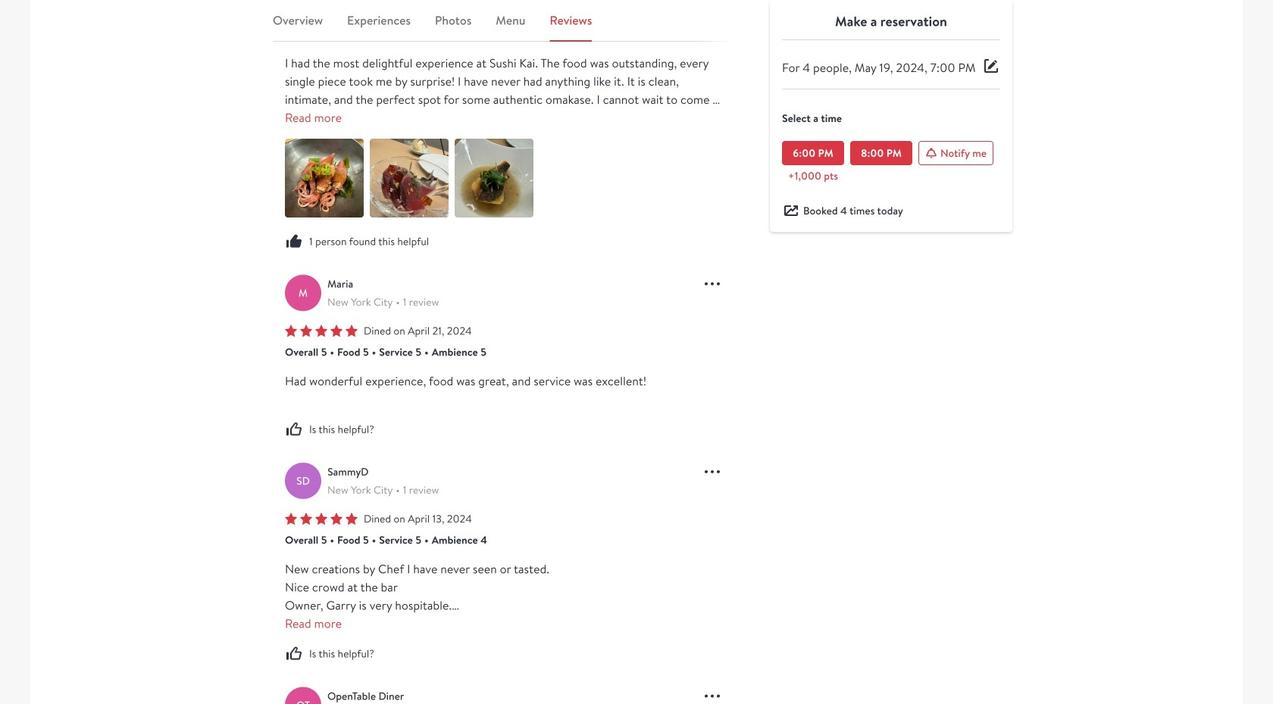 Task type: locate. For each thing, give the bounding box(es) containing it.
5 stars image
[[285, 7, 358, 19], [285, 325, 358, 337], [285, 513, 358, 525]]

5 stars image for avatar photo for maria
[[285, 325, 358, 337]]

3 5 stars image from the top
[[285, 513, 358, 525]]

2 vertical spatial 5 stars image
[[285, 513, 358, 525]]

avatar photo for opentable diner image
[[285, 687, 322, 704]]

1 5 stars image from the top
[[285, 7, 358, 19]]

2 5 stars image from the top
[[285, 325, 358, 337]]

tab list
[[273, 11, 734, 42]]

0 vertical spatial 5 stars image
[[285, 7, 358, 19]]

1 vertical spatial 5 stars image
[[285, 325, 358, 337]]



Task type: vqa. For each thing, say whether or not it's contained in the screenshot.
5 stars image related to AVATAR PHOTO FOR MARIA
yes



Task type: describe. For each thing, give the bounding box(es) containing it.
5 stars image for 'avatar photo for sammyd'
[[285, 513, 358, 525]]

avatar photo for maria image
[[285, 275, 322, 311]]

avatar photo for sammyd image
[[285, 463, 322, 499]]



